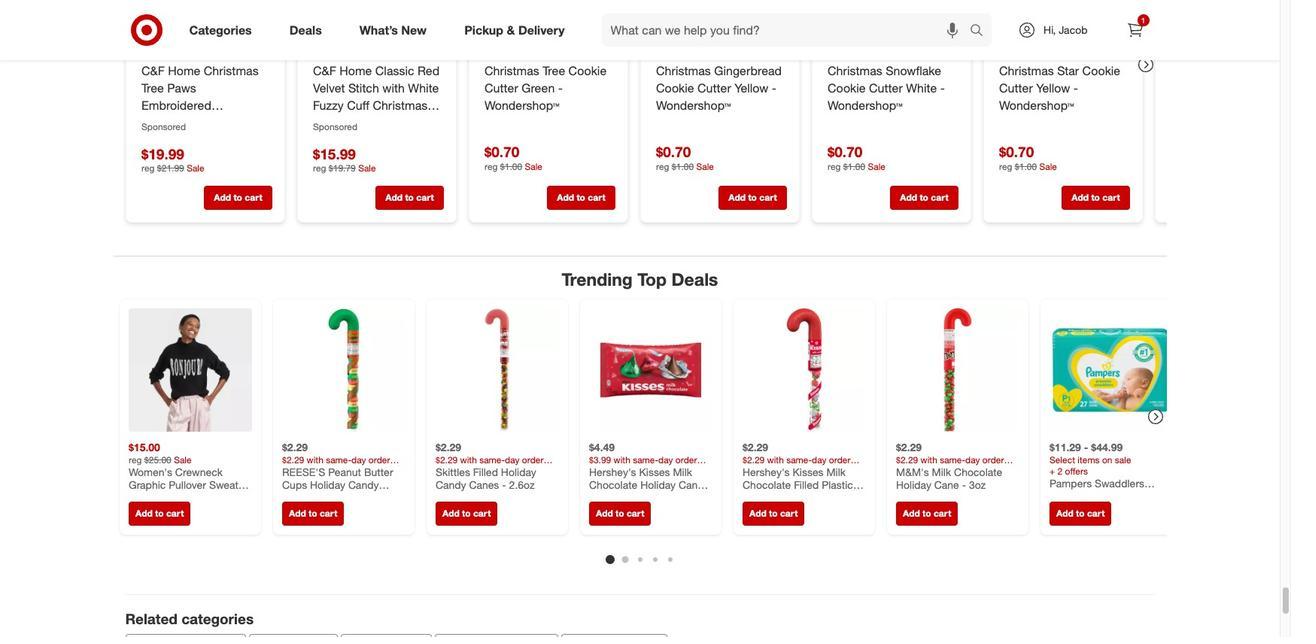Task type: vqa. For each thing, say whether or not it's contained in the screenshot.


Task type: describe. For each thing, give the bounding box(es) containing it.
classic
[[375, 63, 414, 78]]

$15.00 reg $25.00 sale women's crewneck graphic pullover sweater - a new day™
[[128, 441, 247, 505]]

crewneck
[[175, 465, 222, 478]]

10.1oz
[[618, 492, 649, 505]]

c&f home christmas tree paws embroidered christmas stocking
[[141, 63, 258, 130]]

$11.29 - $44.99 select items on sale + 2 offers
[[1050, 441, 1131, 477]]

pickup & delivery link
[[452, 14, 584, 47]]

2.17oz
[[341, 505, 372, 518]]

+
[[1050, 465, 1055, 477]]

christmas gingerbread cookie cutter yellow - wondershop™ link
[[656, 62, 784, 114]]

pickup
[[464, 22, 504, 37]]

0 horizontal spatial deals
[[290, 22, 322, 37]]

delivery
[[518, 22, 565, 37]]

hi,
[[1044, 23, 1056, 36]]

plastic inside hershey's kisses milk chocolate filled plastic cane holiday candy - 2.88oz
[[822, 479, 853, 491]]

hi, jacob
[[1044, 23, 1088, 36]]

in.
[[397, 115, 409, 130]]

$0.70 for christmas star cookie cutter yellow - wondershop™
[[999, 143, 1034, 160]]

reese's
[[282, 465, 325, 478]]

christmas tree cookie cutter green - wondershop™
[[484, 63, 606, 112]]

$15.99 reg $19.79 sale
[[313, 145, 376, 174]]

hershey's kisses milk chocolate holiday candy bag - 10.1oz
[[589, 465, 709, 505]]

$2.29 for skittles
[[435, 441, 461, 454]]

jacob
[[1059, 23, 1088, 36]]

candy inside skittles filled holiday candy canes - 2.6oz
[[435, 479, 466, 491]]

christmas snowflake cookie cutter white - wondershop™
[[828, 63, 945, 112]]

canes
[[469, 479, 499, 491]]

$0.70 reg $1.00 sale for christmas tree cookie cutter green - wondershop™
[[484, 143, 542, 172]]

&
[[507, 22, 515, 37]]

candy inside "hershey's kisses milk chocolate holiday candy bag - 10.1oz"
[[678, 479, 709, 491]]

christmas inside christmas tree cookie cutter green - wondershop™
[[484, 63, 539, 78]]

holiday inside reese's peanut butter cups holiday candy filled plastic cane miniatures - 2.17oz
[[310, 479, 345, 491]]

cookie for christmas star cookie cutter yellow - wondershop™
[[1082, 63, 1120, 78]]

yellow for gingerbread
[[734, 80, 768, 95]]

search button
[[963, 14, 1000, 50]]

$19.99
[[141, 145, 184, 162]]

plastic inside reese's peanut butter cups holiday candy filled plastic cane miniatures - 2.17oz
[[310, 492, 341, 505]]

sale inside $19.99 reg $21.99 sale
[[186, 163, 204, 174]]

yellow for star
[[1036, 80, 1070, 95]]

c&f home christmas tree paws embroidered christmas stocking link
[[141, 62, 269, 130]]

c&f for $19.99
[[141, 63, 164, 78]]

women's
[[128, 465, 172, 478]]

$0.70 reg $1.00 sale for christmas star cookie cutter yellow - wondershop™
[[999, 143, 1057, 172]]

m&m's milk chocolate holiday cane - 3oz
[[896, 465, 1002, 491]]

wondershop™ for tree
[[484, 97, 559, 112]]

2
[[1057, 465, 1063, 477]]

m&m's
[[896, 465, 929, 478]]

cane inside hershey's kisses milk chocolate filled plastic cane holiday candy - 2.88oz
[[742, 492, 767, 505]]

$15.00
[[128, 441, 160, 454]]

christmas down embroidered
[[141, 115, 196, 130]]

$0.70 for christmas snowflake cookie cutter white - wondershop™
[[828, 143, 862, 160]]

$2.29 for hershey's
[[742, 441, 768, 454]]

deals link
[[277, 14, 341, 47]]

a
[[135, 492, 142, 505]]

home for $19.99
[[168, 63, 200, 78]]

reese's peanut butter cups holiday candy filled plastic cane miniatures - 2.17oz
[[282, 465, 393, 518]]

day™
[[169, 492, 193, 505]]

wondershop™ for snowflake
[[828, 97, 902, 112]]

sale inside the '$15.00 reg $25.00 sale women's crewneck graphic pullover sweater - a new day™'
[[174, 454, 191, 465]]

$15.99
[[313, 145, 356, 162]]

green
[[521, 80, 555, 95]]

star
[[1057, 63, 1079, 78]]

categories
[[182, 611, 254, 628]]

$21.99
[[157, 163, 184, 174]]

skittles
[[435, 465, 470, 478]]

candy inside hershey's kisses milk chocolate filled plastic cane holiday candy - 2.88oz
[[808, 492, 839, 505]]

kisses for filled
[[792, 465, 823, 478]]

$44.99
[[1091, 441, 1123, 454]]

butter
[[364, 465, 393, 478]]

gingerbread
[[714, 63, 782, 78]]

sale
[[1115, 454, 1131, 465]]

milk for candy
[[673, 465, 692, 478]]

categories
[[189, 22, 252, 37]]

$1.00 for christmas star cookie cutter yellow - wondershop™
[[1015, 161, 1037, 172]]

$11.29
[[1050, 441, 1081, 454]]

skittles filled holiday candy canes - 2.6oz
[[435, 465, 536, 491]]

tree inside c&f home christmas tree paws embroidered christmas stocking
[[141, 80, 164, 95]]

christmas snowflake cookie cutter white - wondershop™ link
[[828, 62, 955, 114]]

- inside 'christmas gingerbread cookie cutter yellow - wondershop™'
[[772, 80, 776, 95]]

$25.00
[[144, 454, 171, 465]]

on
[[1102, 454, 1112, 465]]

fuzzy
[[313, 97, 343, 112]]

christmas inside christmas star cookie cutter yellow - wondershop™
[[999, 63, 1054, 78]]

$4.49
[[589, 441, 615, 454]]

3oz
[[969, 479, 986, 491]]

top
[[638, 269, 667, 290]]

search
[[963, 24, 1000, 39]]

christmas inside the c&f home classic red velvet stitch with white fuzzy cuff christmas stocking, 20.0- in.
[[372, 97, 427, 112]]

stocking
[[199, 115, 246, 130]]

trending
[[562, 269, 633, 290]]

paws
[[167, 80, 196, 95]]

1 horizontal spatial deals
[[672, 269, 718, 290]]

christmas inside christmas snowflake cookie cutter white - wondershop™
[[828, 63, 882, 78]]

white inside the c&f home classic red velvet stitch with white fuzzy cuff christmas stocking, 20.0- in.
[[408, 80, 439, 95]]

holiday inside m&m's milk chocolate holiday cane - 3oz
[[896, 479, 931, 491]]

pickup & delivery
[[464, 22, 565, 37]]

bag
[[589, 492, 608, 505]]

pullover
[[168, 479, 206, 491]]

cutter for tree
[[484, 80, 518, 95]]

milk for plastic
[[826, 465, 846, 478]]

$1.00 for christmas gingerbread cookie cutter yellow - wondershop™
[[672, 161, 694, 172]]

new inside the '$15.00 reg $25.00 sale women's crewneck graphic pullover sweater - a new day™'
[[145, 492, 166, 505]]

tree inside christmas tree cookie cutter green - wondershop™
[[542, 63, 565, 78]]

cutter for star
[[999, 80, 1033, 95]]

trending top deals
[[562, 269, 718, 290]]

what's new link
[[347, 14, 446, 47]]

reg inside the '$15.00 reg $25.00 sale women's crewneck graphic pullover sweater - a new day™'
[[128, 454, 141, 465]]

filled inside skittles filled holiday candy canes - 2.6oz
[[473, 465, 498, 478]]

sale inside $15.99 reg $19.79 sale
[[358, 163, 376, 174]]

christmas down categories link
[[203, 63, 258, 78]]

20.0-
[[366, 115, 394, 130]]

home for $15.99
[[339, 63, 372, 78]]

$0.70 for christmas tree cookie cutter green - wondershop™
[[484, 143, 519, 160]]

velvet
[[313, 80, 345, 95]]

- inside "hershey's kisses milk chocolate holiday candy bag - 10.1oz"
[[611, 492, 615, 505]]

cups
[[282, 479, 307, 491]]



Task type: locate. For each thing, give the bounding box(es) containing it.
christmas left star
[[999, 63, 1054, 78]]

home
[[168, 63, 200, 78], [339, 63, 372, 78]]

3 wondershop™ from the left
[[828, 97, 902, 112]]

2 white from the left
[[906, 80, 937, 95]]

$2.29 for m&m's
[[896, 441, 922, 454]]

1 horizontal spatial kisses
[[792, 465, 823, 478]]

christmas tree cookie cutter green - wondershop™ link
[[484, 62, 612, 114]]

hershey's for $4.49
[[589, 465, 636, 478]]

3 $1.00 from the left
[[843, 161, 865, 172]]

1 horizontal spatial c&f
[[313, 63, 336, 78]]

yellow inside 'christmas gingerbread cookie cutter yellow - wondershop™'
[[734, 80, 768, 95]]

1 vertical spatial new
[[145, 492, 166, 505]]

c&f inside c&f home christmas tree paws embroidered christmas stocking
[[141, 63, 164, 78]]

1 horizontal spatial white
[[906, 80, 937, 95]]

stitch
[[348, 80, 379, 95]]

white down 'red'
[[408, 80, 439, 95]]

hershey's for $2.29
[[742, 465, 790, 478]]

$2.29 up reese's
[[282, 441, 308, 454]]

hershey's up 2.88oz
[[742, 465, 790, 478]]

holiday inside skittles filled holiday candy canes - 2.6oz
[[501, 465, 536, 478]]

c&f home christmas tree paws embroidered christmas stocking image
[[138, 0, 272, 53], [138, 0, 272, 53]]

3 $0.70 from the left
[[828, 143, 862, 160]]

cane up 2.88oz
[[742, 492, 767, 505]]

cane up 2.17oz
[[344, 492, 369, 505]]

cookie inside christmas snowflake cookie cutter white - wondershop™
[[828, 80, 866, 95]]

0 horizontal spatial yellow
[[734, 80, 768, 95]]

yellow inside christmas star cookie cutter yellow - wondershop™
[[1036, 80, 1070, 95]]

1 link
[[1119, 14, 1152, 47]]

cane left 3oz
[[934, 479, 959, 491]]

1 yellow from the left
[[734, 80, 768, 95]]

$2.29
[[282, 441, 308, 454], [435, 441, 461, 454], [742, 441, 768, 454], [896, 441, 922, 454]]

1
[[1142, 16, 1146, 25]]

2 horizontal spatial filled
[[794, 479, 819, 491]]

- inside m&m's milk chocolate holiday cane - 3oz
[[962, 479, 966, 491]]

c&f up embroidered
[[141, 63, 164, 78]]

new right what's
[[401, 22, 427, 37]]

2 sponsored from the left
[[313, 121, 357, 132]]

wondershop™
[[484, 97, 559, 112], [656, 97, 731, 112], [828, 97, 902, 112], [999, 97, 1074, 112]]

christmas star cookie cutter yellow - wondershop™
[[999, 63, 1120, 112]]

graphic
[[128, 479, 165, 491]]

hershey's inside "hershey's kisses milk chocolate holiday candy bag - 10.1oz"
[[589, 465, 636, 478]]

3 cutter from the left
[[869, 80, 903, 95]]

cookie for christmas gingerbread cookie cutter yellow - wondershop™
[[656, 80, 694, 95]]

2 home from the left
[[339, 63, 372, 78]]

home up stitch
[[339, 63, 372, 78]]

milk inside hershey's kisses milk chocolate filled plastic cane holiday candy - 2.88oz
[[826, 465, 846, 478]]

1 horizontal spatial new
[[401, 22, 427, 37]]

1 sponsored from the left
[[141, 121, 186, 132]]

0 vertical spatial deals
[[290, 22, 322, 37]]

1 white from the left
[[408, 80, 439, 95]]

kisses for holiday
[[639, 465, 670, 478]]

- inside christmas snowflake cookie cutter white - wondershop™
[[940, 80, 945, 95]]

c&f inside the c&f home classic red velvet stitch with white fuzzy cuff christmas stocking, 20.0- in.
[[313, 63, 336, 78]]

christmas inside 'christmas gingerbread cookie cutter yellow - wondershop™'
[[656, 63, 711, 78]]

$1.00 for christmas snowflake cookie cutter white - wondershop™
[[843, 161, 865, 172]]

0 horizontal spatial kisses
[[639, 465, 670, 478]]

deals up velvet
[[290, 22, 322, 37]]

holiday up 2.6oz
[[501, 465, 536, 478]]

cutter down gingerbread
[[697, 80, 731, 95]]

What can we help you find? suggestions appear below search field
[[602, 14, 974, 47]]

$1.00
[[500, 161, 522, 172], [672, 161, 694, 172], [843, 161, 865, 172], [1015, 161, 1037, 172]]

4 wondershop™ from the left
[[999, 97, 1074, 112]]

1 horizontal spatial cane
[[742, 492, 767, 505]]

related
[[125, 611, 178, 628]]

0 horizontal spatial sponsored
[[141, 121, 186, 132]]

2 $2.29 from the left
[[435, 441, 461, 454]]

new
[[401, 22, 427, 37], [145, 492, 166, 505]]

1 hershey's from the left
[[589, 465, 636, 478]]

1 milk from the left
[[673, 465, 692, 478]]

chocolate inside "hershey's kisses milk chocolate holiday candy bag - 10.1oz"
[[589, 479, 637, 491]]

cane inside m&m's milk chocolate holiday cane - 3oz
[[934, 479, 959, 491]]

milk inside "hershey's kisses milk chocolate holiday candy bag - 10.1oz"
[[673, 465, 692, 478]]

c&f up velvet
[[313, 63, 336, 78]]

sponsored for $15.99
[[313, 121, 357, 132]]

c&f for $15.99
[[313, 63, 336, 78]]

2 $1.00 from the left
[[672, 161, 694, 172]]

c&f home classic red velvet stitch with white fuzzy cuff christmas stocking, 20.0- in.
[[313, 63, 439, 130]]

3 $0.70 reg $1.00 sale from the left
[[828, 143, 885, 172]]

yellow
[[734, 80, 768, 95], [1036, 80, 1070, 95]]

cutter
[[484, 80, 518, 95], [697, 80, 731, 95], [869, 80, 903, 95], [999, 80, 1033, 95]]

stocking,
[[313, 115, 362, 130]]

wondershop™ down gingerbread
[[656, 97, 731, 112]]

to
[[233, 192, 242, 203], [405, 192, 414, 203], [576, 192, 585, 203], [748, 192, 757, 203], [920, 192, 928, 203], [1091, 192, 1100, 203], [155, 508, 163, 519], [308, 508, 317, 519], [462, 508, 470, 519], [615, 508, 624, 519], [769, 508, 778, 519], [922, 508, 931, 519], [1076, 508, 1085, 519]]

christmas gingerbread cookie cutter yellow - wondershop™
[[656, 63, 782, 112]]

milk inside m&m's milk chocolate holiday cane - 3oz
[[932, 465, 951, 478]]

- inside skittles filled holiday candy canes - 2.6oz
[[502, 479, 506, 491]]

3 $2.29 from the left
[[742, 441, 768, 454]]

holiday up 10.1oz on the bottom
[[640, 479, 676, 491]]

chocolate inside m&m's milk chocolate holiday cane - 3oz
[[954, 465, 1002, 478]]

yellow down gingerbread
[[734, 80, 768, 95]]

sweater
[[209, 479, 247, 491]]

0 horizontal spatial new
[[145, 492, 166, 505]]

sponsored down fuzzy
[[313, 121, 357, 132]]

wondershop™ down green
[[484, 97, 559, 112]]

1 $0.70 from the left
[[484, 143, 519, 160]]

- inside christmas tree cookie cutter green - wondershop™
[[558, 80, 563, 95]]

$2.29 for reese's
[[282, 441, 308, 454]]

2 cutter from the left
[[697, 80, 731, 95]]

kisses inside "hershey's kisses milk chocolate holiday candy bag - 10.1oz"
[[639, 465, 670, 478]]

2 $0.70 from the left
[[656, 143, 691, 160]]

reg inside $19.99 reg $21.99 sale
[[141, 163, 154, 174]]

cutter left green
[[484, 80, 518, 95]]

chocolate
[[954, 465, 1002, 478], [589, 479, 637, 491], [742, 479, 791, 491]]

2 horizontal spatial cane
[[934, 479, 959, 491]]

cutter for snowflake
[[869, 80, 903, 95]]

3 milk from the left
[[932, 465, 951, 478]]

1 kisses from the left
[[639, 465, 670, 478]]

2 horizontal spatial milk
[[932, 465, 951, 478]]

- inside hershey's kisses milk chocolate filled plastic cane holiday candy - 2.88oz
[[842, 492, 846, 505]]

christmas left gingerbread
[[656, 63, 711, 78]]

wondershop™ inside 'christmas gingerbread cookie cutter yellow - wondershop™'
[[656, 97, 731, 112]]

items
[[1078, 454, 1100, 465]]

2 hershey's from the left
[[742, 465, 790, 478]]

1 horizontal spatial milk
[[826, 465, 846, 478]]

cutter inside christmas snowflake cookie cutter white - wondershop™
[[869, 80, 903, 95]]

christmas snowflake cookie cutter white - wondershop™ image
[[825, 0, 958, 53], [825, 0, 958, 53]]

- inside the $11.29 - $44.99 select items on sale + 2 offers
[[1084, 441, 1088, 454]]

filled
[[473, 465, 498, 478], [794, 479, 819, 491], [282, 492, 307, 505]]

sponsored down embroidered
[[141, 121, 186, 132]]

chocolate for hershey's kisses milk chocolate holiday candy bag - 10.1oz
[[589, 479, 637, 491]]

select
[[1050, 454, 1075, 465]]

wondershop™ inside christmas star cookie cutter yellow - wondershop™
[[999, 97, 1074, 112]]

1 horizontal spatial tree
[[542, 63, 565, 78]]

0 horizontal spatial plastic
[[310, 492, 341, 505]]

cutter down snowflake
[[869, 80, 903, 95]]

c&f home classic red velvet stitch with white fuzzy cuff christmas stocking, 20.0- in. link
[[313, 62, 441, 130]]

0 horizontal spatial home
[[168, 63, 200, 78]]

2.6oz
[[509, 479, 534, 491]]

4 $0.70 reg $1.00 sale from the left
[[999, 143, 1057, 172]]

- inside reese's peanut butter cups holiday candy filled plastic cane miniatures - 2.17oz
[[334, 505, 338, 518]]

0 vertical spatial plastic
[[822, 479, 853, 491]]

2 c&f from the left
[[313, 63, 336, 78]]

reg inside $15.99 reg $19.79 sale
[[313, 163, 326, 174]]

white down snowflake
[[906, 80, 937, 95]]

$0.70 for christmas gingerbread cookie cutter yellow - wondershop™
[[656, 143, 691, 160]]

milk
[[673, 465, 692, 478], [826, 465, 846, 478], [932, 465, 951, 478]]

filled inside hershey's kisses milk chocolate filled plastic cane holiday candy - 2.88oz
[[794, 479, 819, 491]]

$0.70 reg $1.00 sale for christmas snowflake cookie cutter white - wondershop™
[[828, 143, 885, 172]]

cutter inside christmas star cookie cutter yellow - wondershop™
[[999, 80, 1033, 95]]

2 wondershop™ from the left
[[656, 97, 731, 112]]

kisses inside hershey's kisses milk chocolate filled plastic cane holiday candy - 2.88oz
[[792, 465, 823, 478]]

holiday down peanut
[[310, 479, 345, 491]]

0 horizontal spatial filled
[[282, 492, 307, 505]]

4 $2.29 from the left
[[896, 441, 922, 454]]

peanut
[[328, 465, 361, 478]]

categories link
[[176, 14, 271, 47]]

1 horizontal spatial filled
[[473, 465, 498, 478]]

1 home from the left
[[168, 63, 200, 78]]

cookie inside 'christmas gingerbread cookie cutter yellow - wondershop™'
[[656, 80, 694, 95]]

chocolate up 2.88oz
[[742, 479, 791, 491]]

2 $0.70 reg $1.00 sale from the left
[[656, 143, 714, 172]]

hershey's kisses milk chocolate holiday candy bag - 10.1oz image
[[589, 308, 712, 432], [589, 308, 712, 432]]

cookie
[[568, 63, 606, 78], [1082, 63, 1120, 78], [656, 80, 694, 95], [828, 80, 866, 95]]

cane inside reese's peanut butter cups holiday candy filled plastic cane miniatures - 2.17oz
[[344, 492, 369, 505]]

chocolate up bag
[[589, 479, 637, 491]]

hershey's kisses milk chocolate filled plastic cane holiday candy - 2.88oz
[[742, 465, 853, 518]]

white inside christmas snowflake cookie cutter white - wondershop™
[[906, 80, 937, 95]]

1 wondershop™ from the left
[[484, 97, 559, 112]]

1 horizontal spatial hershey's
[[742, 465, 790, 478]]

1 horizontal spatial home
[[339, 63, 372, 78]]

holiday up 2.88oz
[[770, 492, 806, 505]]

c&f home classic red velvet stitch with white fuzzy cuff christmas stocking, 20.0- in. image
[[310, 0, 444, 53], [310, 0, 444, 53]]

cane
[[934, 479, 959, 491], [344, 492, 369, 505], [742, 492, 767, 505]]

4 $0.70 from the left
[[999, 143, 1034, 160]]

$19.79
[[328, 163, 355, 174]]

deals right top
[[672, 269, 718, 290]]

christmas star cookie cutter yellow - wondershop™ image
[[996, 0, 1130, 53], [996, 0, 1130, 53]]

4 $1.00 from the left
[[1015, 161, 1037, 172]]

wondershop™ down snowflake
[[828, 97, 902, 112]]

kisses
[[639, 465, 670, 478], [792, 465, 823, 478]]

women's crewneck graphic pullover sweater - a new day™ image
[[128, 308, 252, 432], [128, 308, 252, 432]]

wondershop™ inside christmas tree cookie cutter green - wondershop™
[[484, 97, 559, 112]]

2.88oz
[[742, 505, 774, 518]]

m&m's milk chocolate holiday cane - 3oz image
[[896, 308, 1019, 432], [896, 308, 1019, 432]]

2 yellow from the left
[[1036, 80, 1070, 95]]

chocolate up 3oz
[[954, 465, 1002, 478]]

hershey's inside hershey's kisses milk chocolate filled plastic cane holiday candy - 2.88oz
[[742, 465, 790, 478]]

0 horizontal spatial chocolate
[[589, 479, 637, 491]]

1 horizontal spatial plastic
[[822, 479, 853, 491]]

holiday
[[501, 465, 536, 478], [310, 479, 345, 491], [640, 479, 676, 491], [896, 479, 931, 491], [770, 492, 806, 505]]

- inside the '$15.00 reg $25.00 sale women's crewneck graphic pullover sweater - a new day™'
[[128, 492, 132, 505]]

1 horizontal spatial sponsored
[[313, 121, 357, 132]]

2 horizontal spatial chocolate
[[954, 465, 1002, 478]]

0 vertical spatial tree
[[542, 63, 565, 78]]

1 horizontal spatial chocolate
[[742, 479, 791, 491]]

cookie inside christmas star cookie cutter yellow - wondershop™
[[1082, 63, 1120, 78]]

home inside c&f home christmas tree paws embroidered christmas stocking
[[168, 63, 200, 78]]

- inside christmas star cookie cutter yellow - wondershop™
[[1073, 80, 1078, 95]]

1 vertical spatial deals
[[672, 269, 718, 290]]

red
[[417, 63, 439, 78]]

$2.29 up m&m's at right bottom
[[896, 441, 922, 454]]

1 horizontal spatial yellow
[[1036, 80, 1070, 95]]

0 horizontal spatial hershey's
[[589, 465, 636, 478]]

snowflake
[[886, 63, 941, 78]]

what's new
[[360, 22, 427, 37]]

tree up green
[[542, 63, 565, 78]]

$2.29 up skittles
[[435, 441, 461, 454]]

christmas gingerbread cookie cutter yellow - wondershop™ image
[[653, 0, 787, 53], [653, 0, 787, 53]]

christmas up green
[[484, 63, 539, 78]]

skittles filled holiday candy canes - 2.6oz image
[[435, 308, 559, 432], [435, 308, 559, 432]]

cookie for christmas tree cookie cutter green - wondershop™
[[568, 63, 606, 78]]

2 kisses from the left
[[792, 465, 823, 478]]

cookie for christmas snowflake cookie cutter white - wondershop™
[[828, 80, 866, 95]]

christmas star cookie cutter yellow - wondershop™ link
[[999, 62, 1127, 114]]

cutter down search 'button'
[[999, 80, 1033, 95]]

wondershop™ for star
[[999, 97, 1074, 112]]

pampers swaddlers active baby diapers - (select size and count) image
[[1050, 308, 1173, 432], [1050, 308, 1173, 432]]

1 $0.70 reg $1.00 sale from the left
[[484, 143, 542, 172]]

related categories
[[125, 611, 254, 628]]

hershey's down $4.49
[[589, 465, 636, 478]]

$0.70 reg $1.00 sale
[[484, 143, 542, 172], [656, 143, 714, 172], [828, 143, 885, 172], [999, 143, 1057, 172]]

hershey's kisses milk chocolate filled plastic cane holiday candy - 2.88oz image
[[742, 308, 866, 432], [742, 308, 866, 432]]

embroidered
[[141, 97, 211, 112]]

0 horizontal spatial cane
[[344, 492, 369, 505]]

miniatures
[[282, 505, 331, 518]]

1 cutter from the left
[[484, 80, 518, 95]]

sponsored for $19.99
[[141, 121, 186, 132]]

cutter inside 'christmas gingerbread cookie cutter yellow - wondershop™'
[[697, 80, 731, 95]]

with
[[382, 80, 404, 95]]

cutter for gingerbread
[[697, 80, 731, 95]]

holiday inside hershey's kisses milk chocolate filled plastic cane holiday candy - 2.88oz
[[770, 492, 806, 505]]

0 horizontal spatial milk
[[673, 465, 692, 478]]

$0.70 reg $1.00 sale for christmas gingerbread cookie cutter yellow - wondershop™
[[656, 143, 714, 172]]

chocolate for hershey's kisses milk chocolate filled plastic cane holiday candy - 2.88oz
[[742, 479, 791, 491]]

add to cart button
[[204, 186, 272, 210], [375, 186, 444, 210], [547, 186, 615, 210], [718, 186, 787, 210], [890, 186, 958, 210], [1062, 186, 1130, 210], [128, 501, 190, 526], [282, 501, 344, 526], [435, 501, 497, 526], [589, 501, 651, 526], [742, 501, 804, 526], [896, 501, 958, 526], [1050, 501, 1112, 526]]

filled inside reese's peanut butter cups holiday candy filled plastic cane miniatures - 2.17oz
[[282, 492, 307, 505]]

wondershop™ down star
[[999, 97, 1074, 112]]

wondershop™ for gingerbread
[[656, 97, 731, 112]]

4 cutter from the left
[[999, 80, 1033, 95]]

cuff
[[347, 97, 369, 112]]

0 horizontal spatial white
[[408, 80, 439, 95]]

2 milk from the left
[[826, 465, 846, 478]]

offers
[[1065, 465, 1088, 477]]

$19.99 reg $21.99 sale
[[141, 145, 204, 174]]

yellow down star
[[1036, 80, 1070, 95]]

$2.29 up hershey's kisses milk chocolate filled plastic cane holiday candy - 2.88oz
[[742, 441, 768, 454]]

cutter inside christmas tree cookie cutter green - wondershop™
[[484, 80, 518, 95]]

reese's peanut butter cups holiday candy filled plastic cane miniatures - 2.17oz image
[[282, 308, 405, 432], [282, 308, 405, 432]]

1 $2.29 from the left
[[282, 441, 308, 454]]

christmas left snowflake
[[828, 63, 882, 78]]

home inside the c&f home classic red velvet stitch with white fuzzy cuff christmas stocking, 20.0- in.
[[339, 63, 372, 78]]

0 horizontal spatial c&f
[[141, 63, 164, 78]]

0 vertical spatial new
[[401, 22, 427, 37]]

new down graphic
[[145, 492, 166, 505]]

sponsored
[[141, 121, 186, 132], [313, 121, 357, 132]]

0 horizontal spatial tree
[[141, 80, 164, 95]]

christmas up in.
[[372, 97, 427, 112]]

chocolate inside hershey's kisses milk chocolate filled plastic cane holiday candy - 2.88oz
[[742, 479, 791, 491]]

cookie inside christmas tree cookie cutter green - wondershop™
[[568, 63, 606, 78]]

1 vertical spatial plastic
[[310, 492, 341, 505]]

what's
[[360, 22, 398, 37]]

add
[[214, 192, 231, 203], [385, 192, 402, 203], [557, 192, 574, 203], [728, 192, 746, 203], [900, 192, 917, 203], [1072, 192, 1089, 203], [135, 508, 152, 519], [289, 508, 306, 519], [442, 508, 459, 519], [596, 508, 613, 519], [749, 508, 766, 519], [903, 508, 920, 519], [1056, 508, 1073, 519]]

holiday down m&m's at right bottom
[[896, 479, 931, 491]]

1 vertical spatial tree
[[141, 80, 164, 95]]

add to cart
[[214, 192, 262, 203], [385, 192, 434, 203], [557, 192, 605, 203], [728, 192, 777, 203], [900, 192, 948, 203], [1072, 192, 1120, 203], [135, 508, 184, 519], [289, 508, 337, 519], [442, 508, 491, 519], [596, 508, 644, 519], [749, 508, 798, 519], [903, 508, 951, 519], [1056, 508, 1105, 519]]

tree left paws
[[141, 80, 164, 95]]

christmas tree cookie cutter green - wondershop™ image
[[481, 0, 615, 53], [481, 0, 615, 53]]

$1.00 for christmas tree cookie cutter green - wondershop™
[[500, 161, 522, 172]]

reg
[[484, 161, 497, 172], [656, 161, 669, 172], [828, 161, 841, 172], [999, 161, 1012, 172], [141, 163, 154, 174], [313, 163, 326, 174], [128, 454, 141, 465]]

plastic
[[822, 479, 853, 491], [310, 492, 341, 505]]

christmas
[[203, 63, 258, 78], [484, 63, 539, 78], [656, 63, 711, 78], [828, 63, 882, 78], [999, 63, 1054, 78], [372, 97, 427, 112], [141, 115, 196, 130]]

$0.70
[[484, 143, 519, 160], [656, 143, 691, 160], [828, 143, 862, 160], [999, 143, 1034, 160]]

1 c&f from the left
[[141, 63, 164, 78]]

holiday inside "hershey's kisses milk chocolate holiday candy bag - 10.1oz"
[[640, 479, 676, 491]]

home up paws
[[168, 63, 200, 78]]

wondershop™ inside christmas snowflake cookie cutter white - wondershop™
[[828, 97, 902, 112]]

1 $1.00 from the left
[[500, 161, 522, 172]]

candy inside reese's peanut butter cups holiday candy filled plastic cane miniatures - 2.17oz
[[348, 479, 379, 491]]



